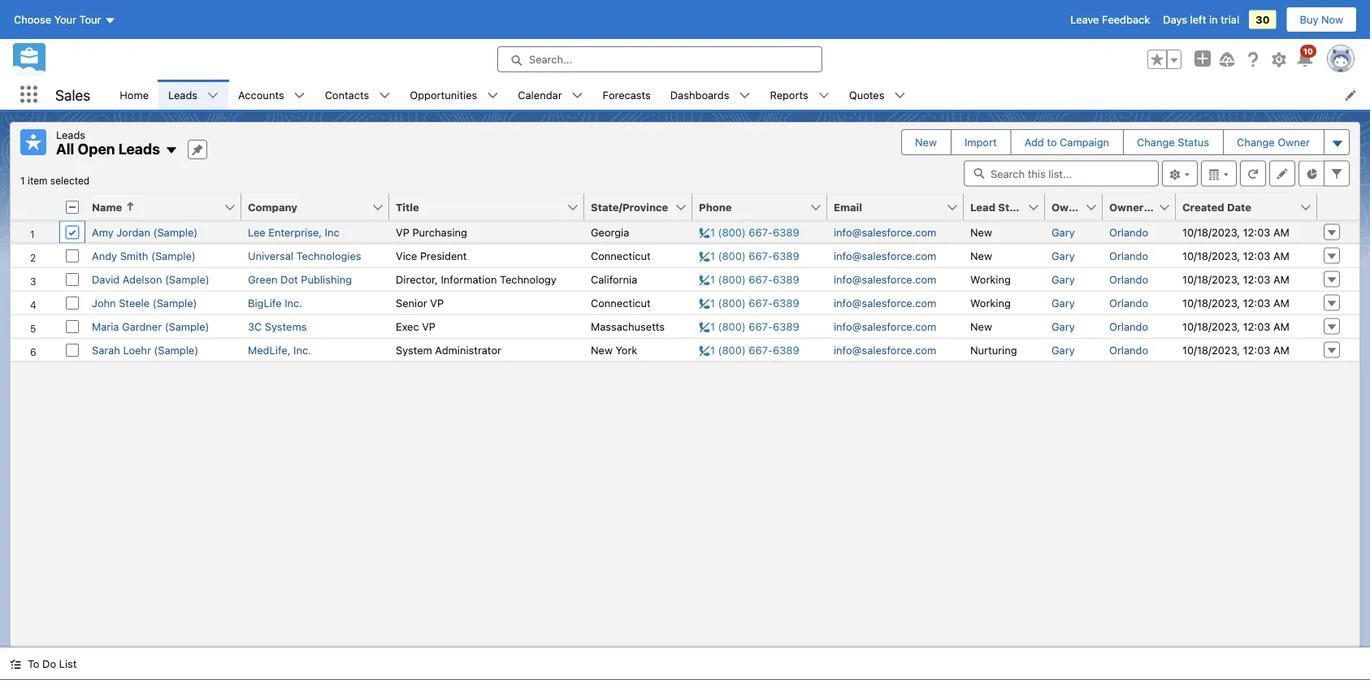 Task type: vqa. For each thing, say whether or not it's contained in the screenshot.
second Custom
no



Task type: locate. For each thing, give the bounding box(es) containing it.
5 12:03 from the top
[[1243, 320, 1270, 332]]

0 vertical spatial connecticut
[[591, 249, 651, 262]]

steele
[[119, 297, 150, 309]]

text default image
[[294, 90, 305, 101], [739, 90, 750, 101]]

inc. for medlife, inc.
[[293, 344, 311, 356]]

biglife inc. link
[[248, 297, 302, 309]]

text default image inside opportunities 'list item'
[[487, 90, 498, 101]]

0 vertical spatial inc.
[[285, 297, 302, 309]]

calendar
[[518, 89, 562, 101]]

selected
[[50, 175, 90, 187]]

leave feedback link
[[1070, 13, 1150, 26]]

status right lead
[[998, 201, 1033, 213]]

4 gary from the top
[[1052, 297, 1075, 309]]

info@salesforce.com link for exec vp
[[834, 320, 936, 332]]

senior vp
[[396, 297, 444, 309]]

3 info@salesforce.com link from the top
[[834, 273, 936, 285]]

vp for senior vp
[[430, 297, 444, 309]]

title button
[[389, 194, 566, 220]]

(sample) right gardner in the left top of the page
[[165, 320, 209, 332]]

calendar link
[[508, 80, 572, 110]]

(sample) down maria gardner (sample)
[[154, 344, 198, 356]]

gary for senior vp
[[1052, 297, 1075, 309]]

list
[[110, 80, 1370, 110]]

inc. down systems
[[293, 344, 311, 356]]

3 12:03 from the top
[[1243, 273, 1270, 285]]

2 connecticut from the top
[[591, 297, 651, 309]]

6 info@salesforce.com link from the top
[[834, 344, 936, 356]]

new inside new button
[[915, 136, 937, 148]]

cell inside all open leads grid
[[59, 194, 85, 221]]

gary for vice president
[[1052, 249, 1075, 262]]

4 am from the top
[[1273, 297, 1290, 309]]

orlando for new york
[[1109, 344, 1148, 356]]

5 info@salesforce.com link from the top
[[834, 320, 936, 332]]

3 am from the top
[[1273, 273, 1290, 285]]

info@salesforce.com link for system administrator
[[834, 344, 936, 356]]

2 vertical spatial vp
[[422, 320, 436, 332]]

6 orlando link from the top
[[1109, 344, 1148, 356]]

text default image right contacts
[[379, 90, 390, 101]]

5 info@salesforce.com from the top
[[834, 320, 936, 332]]

2 working from the top
[[970, 297, 1011, 309]]

4 gary link from the top
[[1052, 297, 1075, 309]]

text default image right calendar
[[572, 90, 583, 101]]

12:03 for new york
[[1243, 344, 1270, 356]]

action image
[[1317, 194, 1360, 220]]

text default image left accounts link
[[207, 90, 219, 101]]

1 vertical spatial inc.
[[293, 344, 311, 356]]

5 gary link from the top
[[1052, 320, 1075, 332]]

item number image
[[11, 194, 59, 220]]

click to dial disabled image
[[699, 226, 800, 238], [699, 249, 800, 262], [699, 273, 800, 285], [699, 297, 800, 309], [699, 320, 800, 332], [699, 344, 800, 356]]

4 10/18/2023, from the top
[[1182, 297, 1240, 309]]

trial
[[1221, 13, 1239, 26]]

vp right "exec"
[[422, 320, 436, 332]]

text default image inside to do list button
[[10, 659, 21, 670]]

name element
[[85, 194, 251, 221]]

1 horizontal spatial text default image
[[739, 90, 750, 101]]

text default image inside contacts list item
[[379, 90, 390, 101]]

(sample) for john steele (sample)
[[153, 297, 197, 309]]

forecasts link
[[593, 80, 661, 110]]

1 click to dial disabled image from the top
[[699, 226, 800, 238]]

director,
[[396, 273, 438, 285]]

0 vertical spatial status
[[1178, 136, 1209, 148]]

orlando
[[1109, 226, 1148, 238], [1109, 249, 1148, 262], [1109, 273, 1148, 285], [1109, 297, 1148, 309], [1109, 320, 1148, 332], [1109, 344, 1148, 356]]

5 am from the top
[[1273, 320, 1290, 332]]

leads inside list item
[[168, 89, 198, 101]]

0 horizontal spatial text default image
[[294, 90, 305, 101]]

massachusetts
[[591, 320, 665, 332]]

4 info@salesforce.com link from the top
[[834, 297, 936, 309]]

info@salesforce.com link for vice president
[[834, 249, 936, 262]]

2 info@salesforce.com link from the top
[[834, 249, 936, 262]]

1 info@salesforce.com from the top
[[834, 226, 936, 238]]

to
[[28, 658, 39, 670]]

text default image for calendar
[[572, 90, 583, 101]]

vp
[[396, 226, 409, 238], [430, 297, 444, 309], [422, 320, 436, 332]]

10
[[1303, 46, 1313, 56]]

2 orlando link from the top
[[1109, 249, 1148, 262]]

universal
[[248, 249, 293, 262]]

opportunities list item
[[400, 80, 508, 110]]

new
[[915, 136, 937, 148], [970, 226, 992, 238], [970, 249, 992, 262], [970, 320, 992, 332], [591, 344, 613, 356]]

4 click to dial disabled image from the top
[[699, 297, 800, 309]]

biglife
[[248, 297, 282, 309]]

orlando link for massachusetts
[[1109, 320, 1148, 332]]

lead status button
[[964, 194, 1033, 220]]

quotes link
[[839, 80, 894, 110]]

all open leads grid
[[11, 194, 1360, 362]]

6 orlando from the top
[[1109, 344, 1148, 356]]

maria gardner (sample) link
[[92, 320, 209, 332]]

text default image right accounts
[[294, 90, 305, 101]]

green dot publishing
[[248, 273, 352, 285]]

text default image inside dashboards list item
[[739, 90, 750, 101]]

leads list item
[[158, 80, 228, 110]]

state/province
[[591, 201, 668, 213]]

text default image up the name element
[[165, 144, 178, 157]]

change left owner
[[1237, 136, 1275, 148]]

do
[[42, 658, 56, 670]]

6 am from the top
[[1273, 344, 1290, 356]]

0 horizontal spatial change
[[1137, 136, 1175, 148]]

1 horizontal spatial change
[[1237, 136, 1275, 148]]

10/18/2023, for new york
[[1182, 344, 1240, 356]]

home link
[[110, 80, 158, 110]]

orlando for connecticut
[[1109, 249, 1148, 262]]

2 info@salesforce.com from the top
[[834, 249, 936, 262]]

1 info@salesforce.com link from the top
[[834, 226, 936, 238]]

0 vertical spatial working
[[970, 273, 1011, 285]]

import
[[965, 136, 997, 148]]

dot
[[280, 273, 298, 285]]

opportunities link
[[400, 80, 487, 110]]

created date element
[[1176, 194, 1327, 221]]

accounts
[[238, 89, 284, 101]]

1 10/18/2023, 12:03 am from the top
[[1182, 226, 1290, 238]]

10/18/2023, for connecticut
[[1182, 297, 1240, 309]]

vp purchasing
[[396, 226, 467, 238]]

5 orlando link from the top
[[1109, 320, 1148, 332]]

6 info@salesforce.com from the top
[[834, 344, 936, 356]]

1 12:03 from the top
[[1243, 226, 1270, 238]]

3c systems link
[[248, 320, 307, 332]]

vice president
[[396, 249, 467, 262]]

4 orlando from the top
[[1109, 297, 1148, 309]]

12:03 for california
[[1243, 273, 1270, 285]]

text default image inside quotes list item
[[894, 90, 906, 101]]

text default image inside accounts list item
[[294, 90, 305, 101]]

andy smith (sample) link
[[92, 249, 196, 262]]

vp up vice
[[396, 226, 409, 238]]

info@salesforce.com for vice president
[[834, 249, 936, 262]]

text default image for contacts
[[379, 90, 390, 101]]

in
[[1209, 13, 1218, 26]]

10/18/2023, for massachusetts
[[1182, 320, 1240, 332]]

change owner
[[1237, 136, 1310, 148]]

1 working from the top
[[970, 273, 1011, 285]]

created date
[[1182, 201, 1252, 213]]

status for change status
[[1178, 136, 1209, 148]]

1 vertical spatial connecticut
[[591, 297, 651, 309]]

text default image inside calendar list item
[[572, 90, 583, 101]]

4 info@salesforce.com from the top
[[834, 297, 936, 309]]

inc. down dot
[[285, 297, 302, 309]]

exec vp
[[396, 320, 436, 332]]

12:03 for massachusetts
[[1243, 320, 1270, 332]]

(sample) for andy smith (sample)
[[151, 249, 196, 262]]

amy
[[92, 226, 113, 238]]

3 info@salesforce.com from the top
[[834, 273, 936, 285]]

text default image right reports on the right top
[[818, 90, 830, 101]]

orlando link
[[1109, 226, 1148, 238], [1109, 249, 1148, 262], [1109, 273, 1148, 285], [1109, 297, 1148, 309], [1109, 320, 1148, 332], [1109, 344, 1148, 356]]

sarah
[[92, 344, 120, 356]]

all open leads|leads|list view element
[[10, 122, 1360, 648]]

4 orlando link from the top
[[1109, 297, 1148, 309]]

open
[[78, 140, 115, 158]]

universal technologies link
[[248, 249, 361, 262]]

title
[[396, 201, 419, 213]]

1 item selected
[[20, 175, 90, 187]]

6 gary from the top
[[1052, 344, 1075, 356]]

2 horizontal spatial leads
[[168, 89, 198, 101]]

owner first name element
[[1045, 194, 1113, 221]]

text default image left reports on the right top
[[739, 90, 750, 101]]

leads link
[[158, 80, 207, 110]]

10/18/2023, 12:03 am for massachusetts
[[1182, 320, 1290, 332]]

action element
[[1317, 194, 1360, 221]]

system
[[396, 344, 432, 356]]

5 orlando from the top
[[1109, 320, 1148, 332]]

1 connecticut from the top
[[591, 249, 651, 262]]

1 vertical spatial vp
[[430, 297, 444, 309]]

text default image left calendar link
[[487, 90, 498, 101]]

click to dial disabled image for massachusetts
[[699, 320, 800, 332]]

leads right "leads" image in the left top of the page
[[56, 128, 85, 141]]

3 10/18/2023, 12:03 am from the top
[[1182, 273, 1290, 285]]

connecticut up california
[[591, 249, 651, 262]]

5 10/18/2023, from the top
[[1182, 320, 1240, 332]]

campaign
[[1060, 136, 1109, 148]]

reports link
[[760, 80, 818, 110]]

change owner button
[[1224, 130, 1323, 154]]

am for new york
[[1273, 344, 1290, 356]]

change status button
[[1124, 130, 1222, 154]]

1 orlando from the top
[[1109, 226, 1148, 238]]

leads right home link
[[168, 89, 198, 101]]

reports list item
[[760, 80, 839, 110]]

orlando link for new york
[[1109, 344, 1148, 356]]

status up the created
[[1178, 136, 1209, 148]]

leads image
[[20, 129, 46, 155]]

working for connecticut
[[970, 297, 1011, 309]]

3 click to dial disabled image from the top
[[699, 273, 800, 285]]

text default image left to
[[10, 659, 21, 670]]

0 horizontal spatial status
[[998, 201, 1033, 213]]

systems
[[265, 320, 307, 332]]

am for massachusetts
[[1273, 320, 1290, 332]]

am for california
[[1273, 273, 1290, 285]]

2 text default image from the left
[[739, 90, 750, 101]]

working
[[970, 273, 1011, 285], [970, 297, 1011, 309]]

company element
[[241, 194, 399, 221]]

medlife,
[[248, 344, 290, 356]]

text default image inside leads list item
[[207, 90, 219, 101]]

6 10/18/2023, 12:03 am from the top
[[1182, 344, 1290, 356]]

change up owner last name "element"
[[1137, 136, 1175, 148]]

calendar list item
[[508, 80, 593, 110]]

vp right senior
[[430, 297, 444, 309]]

1 vertical spatial status
[[998, 201, 1033, 213]]

connecticut down california
[[591, 297, 651, 309]]

leads right open
[[118, 140, 160, 158]]

new york
[[591, 344, 637, 356]]

inc.
[[285, 297, 302, 309], [293, 344, 311, 356]]

5 gary from the top
[[1052, 320, 1075, 332]]

1 horizontal spatial status
[[1178, 136, 1209, 148]]

3 10/18/2023, from the top
[[1182, 273, 1240, 285]]

2 change from the left
[[1237, 136, 1275, 148]]

1 vertical spatial working
[[970, 297, 1011, 309]]

quotes list item
[[839, 80, 915, 110]]

6 gary link from the top
[[1052, 344, 1075, 356]]

connecticut
[[591, 249, 651, 262], [591, 297, 651, 309]]

change for change status
[[1137, 136, 1175, 148]]

text default image inside all open leads|leads|list view element
[[165, 144, 178, 157]]

4 10/18/2023, 12:03 am from the top
[[1182, 297, 1290, 309]]

4 12:03 from the top
[[1243, 297, 1270, 309]]

am
[[1273, 226, 1290, 238], [1273, 249, 1290, 262], [1273, 273, 1290, 285], [1273, 297, 1290, 309], [1273, 320, 1290, 332], [1273, 344, 1290, 356]]

new for connecticut
[[970, 249, 992, 262]]

text default image right quotes
[[894, 90, 906, 101]]

6 12:03 from the top
[[1243, 344, 1270, 356]]

amy jordan (sample) link
[[92, 226, 198, 238]]

left
[[1190, 13, 1206, 26]]

(sample) down the name element
[[153, 226, 198, 238]]

6 10/18/2023, from the top
[[1182, 344, 1240, 356]]

2 gary from the top
[[1052, 249, 1075, 262]]

buy now button
[[1286, 7, 1357, 33]]

(sample) up david adelson (sample) at the top left of the page
[[151, 249, 196, 262]]

(sample) down david adelson (sample) link
[[153, 297, 197, 309]]

(sample)
[[153, 226, 198, 238], [151, 249, 196, 262], [165, 273, 209, 285], [153, 297, 197, 309], [165, 320, 209, 332], [154, 344, 198, 356]]

2 orlando from the top
[[1109, 249, 1148, 262]]

publishing
[[301, 273, 352, 285]]

created
[[1182, 201, 1224, 213]]

info@salesforce.com link for director, information technology
[[834, 273, 936, 285]]

text default image
[[207, 90, 219, 101], [379, 90, 390, 101], [487, 90, 498, 101], [572, 90, 583, 101], [818, 90, 830, 101], [894, 90, 906, 101], [165, 144, 178, 157], [10, 659, 21, 670]]

cell
[[59, 194, 85, 221]]

1 10/18/2023, from the top
[[1182, 226, 1240, 238]]

status inside "element"
[[998, 201, 1033, 213]]

date
[[1227, 201, 1252, 213]]

name
[[92, 201, 122, 213]]

gardner
[[122, 320, 162, 332]]

gary link
[[1052, 226, 1075, 238], [1052, 249, 1075, 262], [1052, 273, 1075, 285], [1052, 297, 1075, 309], [1052, 320, 1075, 332], [1052, 344, 1075, 356]]

1 text default image from the left
[[294, 90, 305, 101]]

text default image inside reports list item
[[818, 90, 830, 101]]

info@salesforce.com
[[834, 226, 936, 238], [834, 249, 936, 262], [834, 273, 936, 285], [834, 297, 936, 309], [834, 320, 936, 332], [834, 344, 936, 356]]

1 orlando link from the top
[[1109, 226, 1148, 238]]

group
[[1147, 50, 1182, 69]]

2 12:03 from the top
[[1243, 249, 1270, 262]]

lead status
[[970, 201, 1033, 213]]

6 click to dial disabled image from the top
[[699, 344, 800, 356]]

choose
[[14, 13, 51, 26]]

2 gary link from the top
[[1052, 249, 1075, 262]]

5 click to dial disabled image from the top
[[699, 320, 800, 332]]

biglife inc.
[[248, 297, 302, 309]]

1 change from the left
[[1137, 136, 1175, 148]]

search...
[[529, 53, 572, 65]]

5 10/18/2023, 12:03 am from the top
[[1182, 320, 1290, 332]]

choose your tour
[[14, 13, 101, 26]]

smith
[[120, 249, 148, 262]]

change for change owner
[[1237, 136, 1275, 148]]

None search field
[[964, 160, 1159, 187]]

(sample) right adelson
[[165, 273, 209, 285]]



Task type: describe. For each thing, give the bounding box(es) containing it.
quotes
[[849, 89, 885, 101]]

phone button
[[692, 194, 809, 220]]

lead status element
[[964, 194, 1055, 221]]

gary link for senior vp
[[1052, 297, 1075, 309]]

info@salesforce.com for exec vp
[[834, 320, 936, 332]]

universal technologies
[[248, 249, 361, 262]]

dashboards list item
[[661, 80, 760, 110]]

now
[[1321, 13, 1343, 26]]

sarah loehr (sample) link
[[92, 344, 198, 356]]

text default image for quotes
[[894, 90, 906, 101]]

import button
[[952, 130, 1010, 154]]

feedback
[[1102, 13, 1150, 26]]

california
[[591, 273, 637, 285]]

vice
[[396, 249, 417, 262]]

email
[[834, 201, 862, 213]]

email element
[[827, 194, 974, 221]]

all
[[56, 140, 74, 158]]

amy jordan (sample)
[[92, 226, 198, 238]]

nurturing
[[970, 344, 1017, 356]]

sales
[[55, 86, 90, 103]]

david
[[92, 273, 120, 285]]

administrator
[[435, 344, 501, 356]]

created date button
[[1176, 194, 1299, 220]]

1 am from the top
[[1273, 226, 1290, 238]]

jordan
[[116, 226, 150, 238]]

1 gary from the top
[[1052, 226, 1075, 238]]

3 orlando from the top
[[1109, 273, 1148, 285]]

loehr
[[123, 344, 151, 356]]

state/province element
[[584, 194, 702, 221]]

forecasts
[[603, 89, 651, 101]]

gary for system administrator
[[1052, 344, 1075, 356]]

2 am from the top
[[1273, 249, 1290, 262]]

purchasing
[[412, 226, 467, 238]]

gary for exec vp
[[1052, 320, 1075, 332]]

home
[[120, 89, 149, 101]]

days
[[1163, 13, 1187, 26]]

andy smith (sample)
[[92, 249, 196, 262]]

information
[[441, 273, 497, 285]]

to
[[1047, 136, 1057, 148]]

david adelson (sample)
[[92, 273, 209, 285]]

orlando for georgia
[[1109, 226, 1148, 238]]

2 click to dial disabled image from the top
[[699, 249, 800, 262]]

john steele (sample)
[[92, 297, 197, 309]]

exec
[[396, 320, 419, 332]]

Search All Open Leads list view. search field
[[964, 160, 1159, 187]]

senior
[[396, 297, 427, 309]]

contacts list item
[[315, 80, 400, 110]]

your
[[54, 13, 76, 26]]

click to dial disabled image for california
[[699, 273, 800, 285]]

click to dial disabled image for connecticut
[[699, 297, 800, 309]]

name button
[[85, 194, 223, 220]]

10 button
[[1295, 45, 1316, 69]]

(sample) for sarah loehr (sample)
[[154, 344, 198, 356]]

owner
[[1278, 136, 1310, 148]]

1 gary link from the top
[[1052, 226, 1075, 238]]

gary link for vice president
[[1052, 249, 1075, 262]]

add to campaign
[[1024, 136, 1109, 148]]

3 orlando link from the top
[[1109, 273, 1148, 285]]

president
[[420, 249, 467, 262]]

accounts link
[[228, 80, 294, 110]]

0 horizontal spatial leads
[[56, 128, 85, 141]]

3c systems
[[248, 320, 307, 332]]

text default image for opportunities
[[487, 90, 498, 101]]

3 gary from the top
[[1052, 273, 1075, 285]]

info@salesforce.com for system administrator
[[834, 344, 936, 356]]

company button
[[241, 194, 371, 220]]

item
[[28, 175, 48, 187]]

info@salesforce.com for senior vp
[[834, 297, 936, 309]]

inc. for biglife inc.
[[285, 297, 302, 309]]

lead
[[970, 201, 996, 213]]

text default image for reports
[[818, 90, 830, 101]]

10/18/2023, 12:03 am for connecticut
[[1182, 297, 1290, 309]]

medlife, inc.
[[248, 344, 311, 356]]

(sample) for david adelson (sample)
[[165, 273, 209, 285]]

technologies
[[296, 249, 361, 262]]

phone
[[699, 201, 732, 213]]

3 gary link from the top
[[1052, 273, 1075, 285]]

connecticut for vice president
[[591, 249, 651, 262]]

new for georgia
[[970, 226, 992, 238]]

opportunities
[[410, 89, 477, 101]]

lee enterprise, inc
[[248, 226, 340, 238]]

search... button
[[497, 46, 822, 72]]

lee enterprise, inc link
[[248, 226, 340, 238]]

all open leads
[[56, 140, 160, 158]]

dashboards
[[670, 89, 729, 101]]

inc
[[325, 226, 340, 238]]

state/province button
[[584, 194, 675, 220]]

2 10/18/2023, 12:03 am from the top
[[1182, 249, 1290, 262]]

add
[[1024, 136, 1044, 148]]

(sample) for amy jordan (sample)
[[153, 226, 198, 238]]

to do list
[[28, 658, 77, 670]]

1 horizontal spatial leads
[[118, 140, 160, 158]]

list containing home
[[110, 80, 1370, 110]]

working for california
[[970, 273, 1011, 285]]

georgia
[[591, 226, 629, 238]]

item number element
[[11, 194, 59, 221]]

accounts list item
[[228, 80, 315, 110]]

choose your tour button
[[13, 7, 117, 33]]

orlando link for connecticut
[[1109, 249, 1148, 262]]

(sample) for maria gardner (sample)
[[165, 320, 209, 332]]

text default image for accounts
[[294, 90, 305, 101]]

andy
[[92, 249, 117, 262]]

owner last name element
[[1103, 194, 1186, 221]]

info@salesforce.com for director, information technology
[[834, 273, 936, 285]]

lee
[[248, 226, 265, 238]]

orlando for massachusetts
[[1109, 320, 1148, 332]]

director, information technology
[[396, 273, 557, 285]]

york
[[616, 344, 637, 356]]

10/18/2023, 12:03 am for california
[[1182, 273, 1290, 285]]

text default image for leads
[[207, 90, 219, 101]]

connecticut for senior vp
[[591, 297, 651, 309]]

status for lead status
[[998, 201, 1033, 213]]

title element
[[389, 194, 594, 221]]

info@salesforce.com link for vp purchasing
[[834, 226, 936, 238]]

all open leads status
[[20, 175, 90, 187]]

0 vertical spatial vp
[[396, 226, 409, 238]]

gary link for system administrator
[[1052, 344, 1075, 356]]

leave feedback
[[1070, 13, 1150, 26]]

david adelson (sample) link
[[92, 273, 209, 285]]

12:03 for connecticut
[[1243, 297, 1270, 309]]

2 10/18/2023, from the top
[[1182, 249, 1240, 262]]

info@salesforce.com link for senior vp
[[834, 297, 936, 309]]

email button
[[827, 194, 946, 220]]

am for connecticut
[[1273, 297, 1290, 309]]

vp for exec vp
[[422, 320, 436, 332]]

buy
[[1300, 13, 1319, 26]]

text default image for dashboards
[[739, 90, 750, 101]]

10/18/2023, for california
[[1182, 273, 1240, 285]]

orlando link for georgia
[[1109, 226, 1148, 238]]

maria gardner (sample)
[[92, 320, 209, 332]]

to do list button
[[0, 648, 86, 680]]

new button
[[902, 130, 950, 154]]

phone element
[[692, 194, 837, 221]]

info@salesforce.com for vp purchasing
[[834, 226, 936, 238]]

10/18/2023, 12:03 am for new york
[[1182, 344, 1290, 356]]

click to dial disabled image for georgia
[[699, 226, 800, 238]]

list
[[59, 658, 77, 670]]

gary link for exec vp
[[1052, 320, 1075, 332]]

new for massachusetts
[[970, 320, 992, 332]]

change status
[[1137, 136, 1209, 148]]



